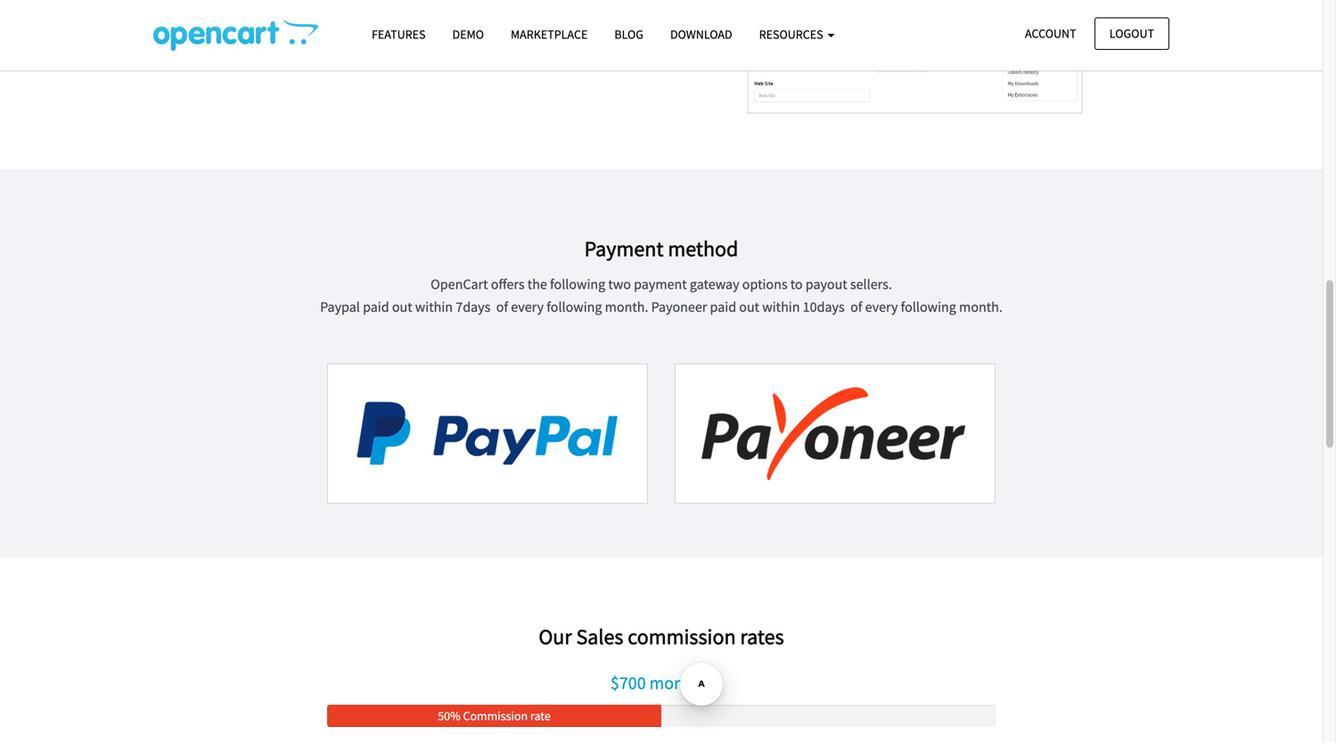 Task type: locate. For each thing, give the bounding box(es) containing it.
every
[[511, 298, 544, 316], [866, 298, 898, 316]]

payment
[[634, 275, 687, 293]]

within down opencart at the top
[[415, 298, 453, 316]]

rates
[[741, 624, 784, 651]]

0 horizontal spatial within
[[415, 298, 453, 316]]

monthly
[[650, 672, 713, 695]]

2 out from the left
[[740, 298, 760, 316]]

0 horizontal spatial month.
[[605, 298, 649, 316]]

50%
[[438, 708, 461, 724]]

out right paypal paid
[[392, 298, 413, 316]]

the
[[528, 275, 547, 293]]

account
[[1026, 25, 1077, 41]]

rate
[[531, 708, 551, 724]]

blog link
[[601, 19, 657, 50]]

payment method
[[585, 235, 739, 262]]

1 horizontal spatial out
[[740, 298, 760, 316]]

marketplace link
[[498, 19, 601, 50]]

sales
[[577, 624, 624, 651]]

0 horizontal spatial out
[[392, 298, 413, 316]]

1 horizontal spatial within
[[763, 298, 800, 316]]

$700 monthly
[[611, 672, 713, 695]]

blog
[[615, 26, 644, 42]]

out
[[392, 298, 413, 316], [740, 298, 760, 316]]

1 horizontal spatial every
[[866, 298, 898, 316]]

2 within from the left
[[763, 298, 800, 316]]

out right the paid
[[740, 298, 760, 316]]

every down the
[[511, 298, 544, 316]]

2 every from the left
[[866, 298, 898, 316]]

features
[[372, 26, 426, 42]]

1 horizontal spatial month.
[[960, 298, 1003, 316]]

within
[[415, 298, 453, 316], [763, 298, 800, 316]]

month.
[[605, 298, 649, 316], [960, 298, 1003, 316]]

following
[[550, 275, 606, 293], [547, 298, 602, 316], [901, 298, 957, 316]]

within down the to
[[763, 298, 800, 316]]

commission
[[463, 708, 528, 724]]

every down sellers.
[[866, 298, 898, 316]]

$700
[[611, 672, 646, 695]]

gateway
[[690, 275, 740, 293]]

payoneer
[[652, 298, 707, 316]]

opencart
[[431, 275, 488, 293]]

10days
[[803, 298, 845, 316]]

resources link
[[746, 19, 848, 50]]

0 horizontal spatial every
[[511, 298, 544, 316]]

our sales commission rates
[[539, 624, 784, 651]]



Task type: vqa. For each thing, say whether or not it's contained in the screenshot.
beth ho Image
no



Task type: describe. For each thing, give the bounding box(es) containing it.
payout
[[806, 275, 848, 293]]

commission
[[628, 624, 736, 651]]

1 month. from the left
[[605, 298, 649, 316]]

our
[[539, 624, 572, 651]]

demo link
[[439, 19, 498, 50]]

download link
[[657, 19, 746, 50]]

demo
[[453, 26, 484, 42]]

account link
[[1010, 17, 1092, 50]]

paypal paid
[[320, 298, 389, 316]]

50% commission rate
[[438, 708, 551, 724]]

resources
[[759, 26, 826, 42]]

opencart - my seller account image
[[748, 0, 1083, 114]]

logout
[[1110, 25, 1155, 41]]

download
[[671, 26, 733, 42]]

features link
[[358, 19, 439, 50]]

options
[[743, 275, 788, 293]]

payonner image
[[675, 364, 996, 504]]

1 every from the left
[[511, 298, 544, 316]]

sellers.
[[851, 275, 893, 293]]

marketplace
[[511, 26, 588, 42]]

2 month. from the left
[[960, 298, 1003, 316]]

50% commission rate progress bar
[[327, 705, 662, 728]]

two
[[609, 275, 631, 293]]

method
[[668, 235, 739, 262]]

1 within from the left
[[415, 298, 453, 316]]

paypal image
[[327, 364, 648, 504]]

paid
[[710, 298, 737, 316]]

offers
[[491, 275, 525, 293]]

opencart offers the following two payment gateway options to payout sellers. paypal paid out within 7days  of every following month. payoneer paid out within 10days  of every following month.
[[320, 275, 1003, 316]]

payment
[[585, 235, 664, 262]]

7days
[[456, 298, 491, 316]]

how to be a seller of opencart? image
[[153, 19, 318, 51]]

to
[[791, 275, 803, 293]]

1 out from the left
[[392, 298, 413, 316]]

logout link
[[1095, 17, 1170, 50]]



